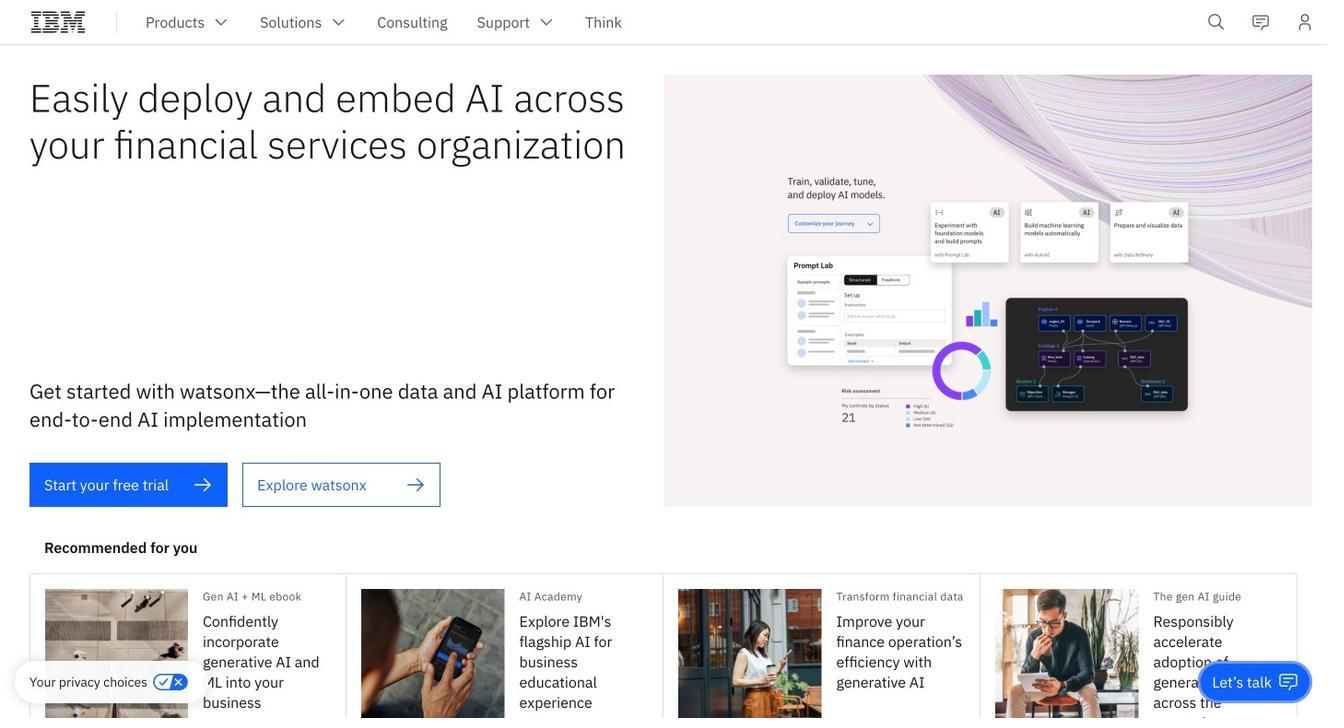 Task type: locate. For each thing, give the bounding box(es) containing it.
your privacy choices element
[[29, 672, 147, 692]]



Task type: describe. For each thing, give the bounding box(es) containing it.
let's talk element
[[1212, 672, 1272, 692]]



